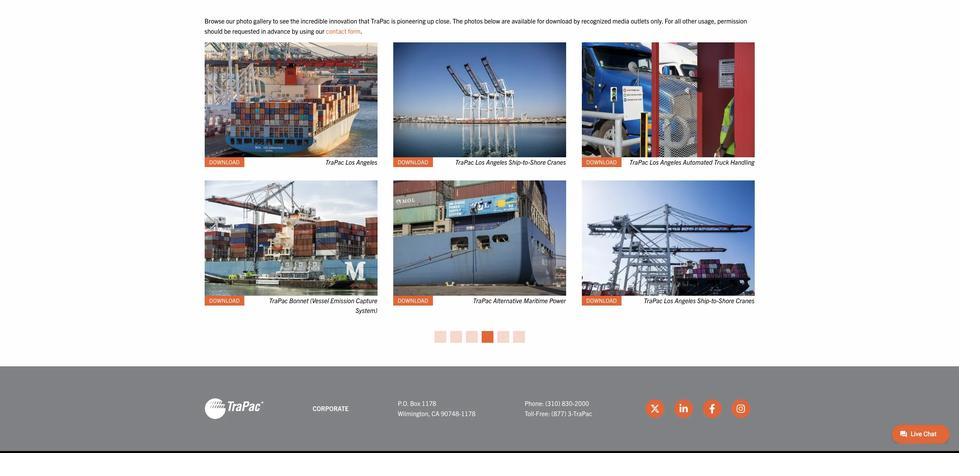Task type: locate. For each thing, give the bounding box(es) containing it.
to-
[[523, 159, 530, 166], [711, 297, 719, 305]]

our up be
[[226, 17, 235, 25]]

los for the trapac los angeles image
[[346, 159, 355, 166]]

0 vertical spatial to-
[[523, 159, 530, 166]]

tab panel containing trapac los angeles
[[197, 43, 763, 330]]

shore
[[530, 159, 546, 166], [719, 297, 735, 305]]

download for the trapac los angeles image
[[209, 159, 240, 166]]

our
[[226, 17, 235, 25], [316, 27, 325, 35]]

trapac inside trapac bonnet (vessel emission capture system)
[[269, 297, 288, 305]]

0 horizontal spatial 1178
[[422, 400, 436, 408]]

main content
[[197, 16, 763, 343]]

capture
[[356, 297, 377, 305]]

1 vertical spatial to-
[[711, 297, 719, 305]]

trapac los angeles image
[[205, 43, 377, 158]]

trapac for trapac los angeles automated truck handling image
[[630, 159, 648, 166]]

that
[[359, 17, 370, 25]]

available
[[512, 17, 536, 25]]

angeles
[[356, 159, 377, 166], [486, 159, 507, 166], [660, 159, 682, 166], [675, 297, 696, 305]]

0 vertical spatial trapac los angeles ship-to-shore cranes
[[455, 159, 566, 166]]

1 horizontal spatial trapac los angeles ship-to-shore cranes
[[644, 297, 755, 305]]

tab panel
[[197, 43, 763, 330]]

our down incredible on the top of the page
[[316, 27, 325, 35]]

0 horizontal spatial trapac los angeles ship-to-shore cranes
[[455, 159, 566, 166]]

trapac inside browse our photo gallery to see the incredible innovation that trapac is pioneering up close. the photos below are available for download by recognized media outlets only. for all other usage, permission should be requested in advance by using our
[[371, 17, 390, 25]]

innovation
[[329, 17, 357, 25]]

other
[[683, 17, 697, 25]]

download for topmost trapac los angeles ship-to-shore cranes image
[[398, 159, 428, 166]]

trapac for topmost trapac los angeles ship-to-shore cranes image
[[455, 159, 474, 166]]

for
[[665, 17, 673, 25]]

0 horizontal spatial trapac los angeles ship-to-shore cranes image
[[393, 43, 566, 158]]

0 vertical spatial our
[[226, 17, 235, 25]]

los for the bottom trapac los angeles ship-to-shore cranes image
[[664, 297, 673, 305]]

0 vertical spatial ship-
[[509, 159, 523, 166]]

trapac los angeles ship-to-shore cranes image
[[393, 43, 566, 158], [582, 181, 755, 297]]

close.
[[436, 17, 451, 25]]

3-
[[568, 410, 573, 418]]

by down the in the left top of the page
[[292, 27, 298, 35]]

1178 up the ca
[[422, 400, 436, 408]]

footer
[[0, 367, 959, 454]]

using
[[300, 27, 314, 35]]

only.
[[651, 17, 663, 25]]

form
[[348, 27, 361, 35]]

1 horizontal spatial trapac los angeles ship-to-shore cranes image
[[582, 181, 755, 297]]

be
[[224, 27, 231, 35]]

toll-
[[525, 410, 536, 418]]

1 vertical spatial trapac los angeles ship-to-shore cranes
[[644, 297, 755, 305]]

maritime
[[524, 297, 548, 305]]

cranes
[[547, 159, 566, 166], [736, 297, 755, 305]]

contact form .
[[326, 27, 362, 35]]

in
[[261, 27, 266, 35]]

photos
[[464, 17, 483, 25]]

download for trapac bonnet (vessel emission capture system) image
[[209, 298, 240, 305]]

1 horizontal spatial by
[[574, 17, 580, 25]]

trapac los angeles ship-to-shore cranes for the bottom trapac los angeles ship-to-shore cranes image
[[644, 297, 755, 305]]

contact
[[326, 27, 347, 35]]

1 horizontal spatial our
[[316, 27, 325, 35]]

trapac bonnet (vessel emission capture system)
[[269, 297, 377, 315]]

1 horizontal spatial 1178
[[461, 410, 476, 418]]

tab list
[[197, 330, 763, 343]]

1 vertical spatial cranes
[[736, 297, 755, 305]]

the
[[453, 17, 463, 25]]

outlets
[[631, 17, 649, 25]]

download
[[209, 159, 240, 166], [398, 159, 428, 166], [586, 159, 617, 166], [209, 298, 240, 305], [398, 298, 428, 305], [586, 298, 617, 305]]

1 vertical spatial by
[[292, 27, 298, 35]]

trapac for trapac alternative maritime power 'image'
[[473, 297, 492, 305]]

trapac
[[371, 17, 390, 25], [325, 159, 344, 166], [455, 159, 474, 166], [630, 159, 648, 166], [269, 297, 288, 305], [473, 297, 492, 305], [644, 297, 663, 305], [573, 410, 592, 418]]

trapac for the trapac los angeles image
[[325, 159, 344, 166]]

download link
[[205, 158, 244, 168], [393, 158, 433, 168], [582, 158, 622, 168], [205, 297, 244, 306], [393, 297, 433, 306], [582, 297, 622, 306]]

download link for trapac alternative maritime power 'image'
[[393, 297, 433, 306]]

1178
[[422, 400, 436, 408], [461, 410, 476, 418]]

download link for trapac bonnet (vessel emission capture system) image
[[205, 297, 244, 306]]

main content containing browse our photo gallery to see the incredible innovation that trapac is pioneering up close. the photos below are available for download by recognized media outlets only. for all other usage, permission should be requested in advance by using our
[[197, 16, 763, 343]]

phone:
[[525, 400, 544, 408]]

trapac for the bottom trapac los angeles ship-to-shore cranes image
[[644, 297, 663, 305]]

0 vertical spatial cranes
[[547, 159, 566, 166]]

see
[[280, 17, 289, 25]]

1 horizontal spatial to-
[[711, 297, 719, 305]]

0 horizontal spatial shore
[[530, 159, 546, 166]]

by
[[574, 17, 580, 25], [292, 27, 298, 35]]

wilmington,
[[398, 410, 430, 418]]

cranes for topmost trapac los angeles ship-to-shore cranes image
[[547, 159, 566, 166]]

trapac los angeles ship-to-shore cranes
[[455, 159, 566, 166], [644, 297, 755, 305]]

los
[[346, 159, 355, 166], [475, 159, 485, 166], [650, 159, 659, 166], [664, 297, 673, 305]]

download
[[546, 17, 572, 25]]

1 horizontal spatial shore
[[719, 297, 735, 305]]

trapac los angeles ship-to-shore cranes for topmost trapac los angeles ship-to-shore cranes image
[[455, 159, 566, 166]]

ship-
[[509, 159, 523, 166], [697, 297, 711, 305]]

up
[[427, 17, 434, 25]]

1178 right the ca
[[461, 410, 476, 418]]

1 vertical spatial ship-
[[697, 297, 711, 305]]

corporate image
[[205, 398, 264, 420]]

media
[[613, 17, 629, 25]]

2000
[[575, 400, 589, 408]]

ship- for topmost trapac los angeles ship-to-shore cranes image
[[509, 159, 523, 166]]

0 vertical spatial trapac los angeles ship-to-shore cranes image
[[393, 43, 566, 158]]

0 horizontal spatial to-
[[523, 159, 530, 166]]

0 horizontal spatial cranes
[[547, 159, 566, 166]]

0 horizontal spatial our
[[226, 17, 235, 25]]

0 horizontal spatial by
[[292, 27, 298, 35]]

1 horizontal spatial ship-
[[697, 297, 711, 305]]

below
[[484, 17, 500, 25]]

usage,
[[698, 17, 716, 25]]

trapac los angeles automated truck handling image
[[582, 43, 755, 158]]

corporate
[[313, 405, 349, 413]]

1 vertical spatial shore
[[719, 297, 735, 305]]

1 horizontal spatial cranes
[[736, 297, 755, 305]]

by right download
[[574, 17, 580, 25]]

0 horizontal spatial ship-
[[509, 159, 523, 166]]

0 vertical spatial shore
[[530, 159, 546, 166]]

alternative
[[493, 297, 522, 305]]

1 vertical spatial 1178
[[461, 410, 476, 418]]



Task type: describe. For each thing, give the bounding box(es) containing it.
trapac for trapac bonnet (vessel emission capture system) image
[[269, 297, 288, 305]]

bonnet
[[289, 297, 309, 305]]

recognized
[[582, 17, 611, 25]]

download for trapac los angeles automated truck handling image
[[586, 159, 617, 166]]

download for trapac alternative maritime power 'image'
[[398, 298, 428, 305]]

incredible
[[301, 17, 328, 25]]

trapac los angeles automated truck handling
[[630, 159, 755, 166]]

los for trapac los angeles automated truck handling image
[[650, 159, 659, 166]]

system)
[[356, 307, 377, 315]]

p.o.
[[398, 400, 409, 408]]

footer containing p.o. box 1178
[[0, 367, 959, 454]]

pioneering
[[397, 17, 426, 25]]

the
[[290, 17, 299, 25]]

0 vertical spatial 1178
[[422, 400, 436, 408]]

all
[[675, 17, 681, 25]]

trapac inside phone: (310) 830-2000 toll-free: (877) 3-trapac
[[573, 410, 592, 418]]

830-
[[562, 400, 575, 408]]

cranes for the bottom trapac los angeles ship-to-shore cranes image
[[736, 297, 755, 305]]

1 vertical spatial our
[[316, 27, 325, 35]]

browse our photo gallery to see the incredible innovation that trapac is pioneering up close. the photos below are available for download by recognized media outlets only. for all other usage, permission should be requested in advance by using our
[[205, 17, 747, 35]]

download for the bottom trapac los angeles ship-to-shore cranes image
[[586, 298, 617, 305]]

download link for the trapac los angeles image
[[205, 158, 244, 168]]

for
[[537, 17, 545, 25]]

p.o. box 1178 wilmington, ca 90748-1178
[[398, 400, 476, 418]]

0 vertical spatial by
[[574, 17, 580, 25]]

trapac los angeles
[[325, 159, 377, 166]]

shore for the bottom trapac los angeles ship-to-shore cranes image
[[719, 297, 735, 305]]

(310)
[[545, 400, 560, 408]]

emission
[[330, 297, 355, 305]]

to
[[273, 17, 278, 25]]

handling
[[731, 159, 755, 166]]

is
[[391, 17, 396, 25]]

contact form link
[[326, 27, 361, 35]]

should
[[205, 27, 223, 35]]

browse
[[205, 17, 225, 25]]

trapac alternative maritime power
[[473, 297, 566, 305]]

automated
[[683, 159, 713, 166]]

ship- for the bottom trapac los angeles ship-to-shore cranes image
[[697, 297, 711, 305]]

.
[[361, 27, 362, 35]]

free:
[[536, 410, 550, 418]]

box
[[410, 400, 420, 408]]

download link for topmost trapac los angeles ship-to-shore cranes image
[[393, 158, 433, 168]]

(vessel
[[310, 297, 329, 305]]

trapac bonnet (vessel emission capture system) image
[[205, 181, 377, 297]]

ca
[[432, 410, 440, 418]]

power
[[549, 297, 566, 305]]

trapac alternative maritime power image
[[393, 181, 566, 297]]

are
[[502, 17, 510, 25]]

advance
[[268, 27, 290, 35]]

download link for trapac los angeles automated truck handling image
[[582, 158, 622, 168]]

shore for topmost trapac los angeles ship-to-shore cranes image
[[530, 159, 546, 166]]

truck
[[714, 159, 729, 166]]

permission
[[718, 17, 747, 25]]

(877)
[[551, 410, 567, 418]]

90748-
[[441, 410, 461, 418]]

photo
[[236, 17, 252, 25]]

download link for the bottom trapac los angeles ship-to-shore cranes image
[[582, 297, 622, 306]]

requested
[[232, 27, 260, 35]]

1 vertical spatial trapac los angeles ship-to-shore cranes image
[[582, 181, 755, 297]]

gallery
[[253, 17, 271, 25]]

los for topmost trapac los angeles ship-to-shore cranes image
[[475, 159, 485, 166]]

phone: (310) 830-2000 toll-free: (877) 3-trapac
[[525, 400, 592, 418]]



Task type: vqa. For each thing, say whether or not it's contained in the screenshot.
trapac los angeles ship-to-shore cranes 'image' to the top
yes



